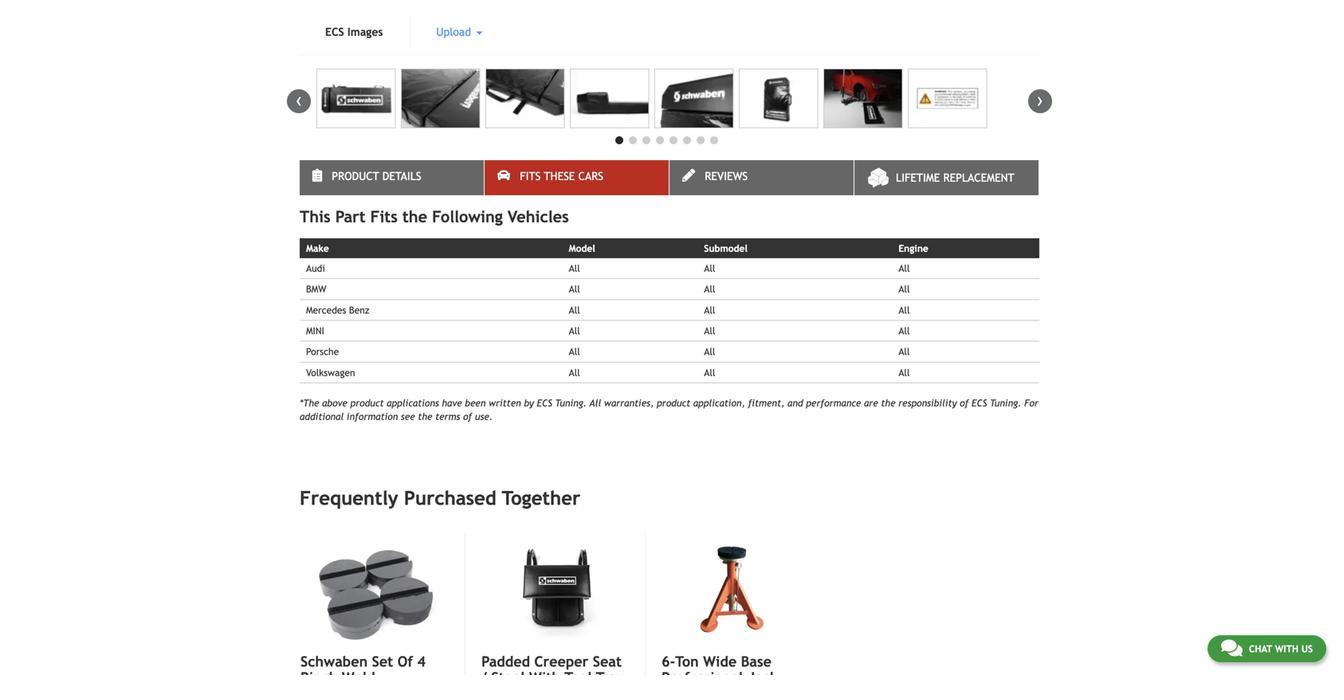 Task type: vqa. For each thing, say whether or not it's contained in the screenshot.
ES#: 2207922
no



Task type: locate. For each thing, give the bounding box(es) containing it.
use.
[[475, 411, 493, 422]]

volkswagen
[[306, 367, 355, 378]]

product right warranties,
[[657, 398, 691, 409]]

6-
[[662, 654, 676, 670]]

above
[[322, 398, 348, 409]]

padded creeper seat / stool with tool tray
[[482, 654, 624, 676]]

1 horizontal spatial fits
[[520, 170, 541, 183]]

padded creeper seat / stool with tool tray image
[[482, 535, 628, 644]]

all
[[569, 263, 580, 274], [704, 263, 716, 274], [899, 263, 910, 274], [569, 284, 580, 295], [704, 284, 716, 295], [899, 284, 910, 295], [569, 305, 580, 316], [704, 305, 716, 316], [899, 305, 910, 316], [569, 325, 580, 337], [704, 325, 716, 337], [899, 325, 910, 337], [569, 346, 580, 357], [704, 346, 716, 357], [899, 346, 910, 357], [569, 367, 580, 378], [704, 367, 716, 378], [899, 367, 910, 378], [590, 398, 602, 409]]

tuning. right by
[[556, 398, 587, 409]]

frequently
[[300, 487, 398, 510]]

this
[[300, 207, 331, 226]]

these
[[544, 170, 575, 183]]

porsche
[[306, 346, 339, 357]]

upload button
[[411, 16, 508, 48]]

1 product from the left
[[351, 398, 384, 409]]

the right see
[[418, 411, 433, 422]]

application,
[[694, 398, 746, 409]]

1 vertical spatial of
[[463, 411, 472, 422]]

of down been
[[463, 411, 472, 422]]

of
[[960, 398, 969, 409], [463, 411, 472, 422]]

the
[[403, 207, 428, 226], [882, 398, 896, 409], [418, 411, 433, 422]]

stool
[[492, 669, 525, 676]]

the down details
[[403, 207, 428, 226]]

the right are
[[882, 398, 896, 409]]

base
[[741, 654, 772, 670]]

/
[[482, 669, 487, 676]]

tool
[[565, 669, 592, 676]]

tuning. left for on the bottom of page
[[991, 398, 1022, 409]]

tuning.
[[556, 398, 587, 409], [991, 398, 1022, 409]]

ecs left images
[[325, 25, 344, 38]]

details
[[383, 170, 422, 183]]

part
[[336, 207, 366, 226]]

ecs images link
[[300, 16, 409, 48]]

comments image
[[1222, 639, 1243, 658]]

wide
[[703, 654, 737, 670]]

with
[[1276, 644, 1299, 655]]

product details link
[[300, 160, 484, 195]]

0 vertical spatial of
[[960, 398, 969, 409]]

7 es#2863419 - 013063sch01a - mechanic's folding ground pad - say no to cardboard forever - schwaben - audi bmw volkswagen mercedes benz mini porsche image from the left
[[824, 69, 903, 128]]

together
[[502, 487, 581, 510]]

pinch
[[301, 669, 338, 676]]

ecs
[[325, 25, 344, 38], [537, 398, 553, 409], [972, 398, 988, 409]]

1 es#2863419 - 013063sch01a - mechanic's folding ground pad - say no to cardboard forever - schwaben - audi bmw volkswagen mercedes benz mini porsche image from the left
[[317, 69, 396, 128]]

ecs inside ecs images link
[[325, 25, 344, 38]]

for
[[1025, 398, 1039, 409]]

0 horizontal spatial ecs
[[325, 25, 344, 38]]

been
[[465, 398, 486, 409]]

us
[[1302, 644, 1314, 655]]

0 horizontal spatial tuning.
[[556, 398, 587, 409]]

1 horizontal spatial product
[[657, 398, 691, 409]]

fits these cars link
[[485, 160, 669, 195]]

ecs right responsibility
[[972, 398, 988, 409]]

product
[[351, 398, 384, 409], [657, 398, 691, 409]]

0 horizontal spatial product
[[351, 398, 384, 409]]

4
[[417, 654, 426, 670]]

1 tuning. from the left
[[556, 398, 587, 409]]

purchased
[[404, 487, 497, 510]]

es#2863419 - 013063sch01a - mechanic's folding ground pad - say no to cardboard forever - schwaben - audi bmw volkswagen mercedes benz mini porsche image
[[317, 69, 396, 128], [401, 69, 480, 128], [486, 69, 565, 128], [570, 69, 649, 128], [655, 69, 734, 128], [739, 69, 819, 128], [824, 69, 903, 128], [908, 69, 988, 128]]

schwaben set of 4 pinch wel link
[[301, 654, 447, 676]]

1 vertical spatial fits
[[371, 207, 398, 226]]

cars
[[579, 170, 604, 183]]

3 es#2863419 - 013063sch01a - mechanic's folding ground pad - say no to cardboard forever - schwaben - audi bmw volkswagen mercedes benz mini porsche image from the left
[[486, 69, 565, 128]]

› link
[[1029, 89, 1053, 113]]

*the above product applications have been written by                 ecs tuning. all warranties, product application, fitment,                 and performance are the responsibility of ecs tuning.                 for additional information see the terms of use.
[[300, 398, 1039, 422]]

fits left these on the top left of the page
[[520, 170, 541, 183]]

vehicles
[[508, 207, 569, 226]]

product up information
[[351, 398, 384, 409]]

1 horizontal spatial tuning.
[[991, 398, 1022, 409]]

make
[[306, 243, 329, 254]]

see
[[401, 411, 415, 422]]

of right responsibility
[[960, 398, 969, 409]]

all inside *the above product applications have been written by                 ecs tuning. all warranties, product application, fitment,                 and performance are the responsibility of ecs tuning.                 for additional information see the terms of use.
[[590, 398, 602, 409]]

ecs right by
[[537, 398, 553, 409]]

chat with us link
[[1208, 636, 1327, 663]]

schwaben
[[301, 654, 368, 670]]

fits right part
[[371, 207, 398, 226]]

0 horizontal spatial fits
[[371, 207, 398, 226]]

›
[[1038, 89, 1044, 110]]

written
[[489, 398, 521, 409]]

frequently purchased together
[[300, 487, 581, 510]]

0 horizontal spatial of
[[463, 411, 472, 422]]

5 es#2863419 - 013063sch01a - mechanic's folding ground pad - say no to cardboard forever - schwaben - audi bmw volkswagen mercedes benz mini porsche image from the left
[[655, 69, 734, 128]]

chat
[[1250, 644, 1273, 655]]

fits
[[520, 170, 541, 183], [371, 207, 398, 226]]

have
[[442, 398, 462, 409]]



Task type: describe. For each thing, give the bounding box(es) containing it.
professional
[[662, 669, 743, 676]]

2 es#2863419 - 013063sch01a - mechanic's folding ground pad - say no to cardboard forever - schwaben - audi bmw volkswagen mercedes benz mini porsche image from the left
[[401, 69, 480, 128]]

warranties,
[[604, 398, 654, 409]]

this part fits the following vehicles
[[300, 207, 569, 226]]

‹
[[296, 89, 302, 110]]

1 horizontal spatial ecs
[[537, 398, 553, 409]]

fits these cars
[[520, 170, 604, 183]]

chat with us
[[1250, 644, 1314, 655]]

terms
[[436, 411, 460, 422]]

2 vertical spatial the
[[418, 411, 433, 422]]

schwaben set of 4 pinch wel
[[301, 654, 426, 676]]

6-ton wide base professional jac
[[662, 654, 792, 676]]

mercedes benz
[[306, 305, 370, 316]]

product
[[332, 170, 379, 183]]

images
[[348, 25, 383, 38]]

padded
[[482, 654, 530, 670]]

2 tuning. from the left
[[991, 398, 1022, 409]]

replacement
[[944, 171, 1015, 184]]

of
[[398, 654, 413, 670]]

following
[[432, 207, 503, 226]]

4 es#2863419 - 013063sch01a - mechanic's folding ground pad - say no to cardboard forever - schwaben - audi bmw volkswagen mercedes benz mini porsche image from the left
[[570, 69, 649, 128]]

reviews link
[[670, 160, 854, 195]]

mini
[[306, 325, 324, 337]]

fitment,
[[748, 398, 785, 409]]

6 es#2863419 - 013063sch01a - mechanic's folding ground pad - say no to cardboard forever - schwaben - audi bmw volkswagen mercedes benz mini porsche image from the left
[[739, 69, 819, 128]]

1 horizontal spatial of
[[960, 398, 969, 409]]

lifetime replacement
[[896, 171, 1015, 184]]

and
[[788, 398, 804, 409]]

0 vertical spatial fits
[[520, 170, 541, 183]]

set
[[372, 654, 393, 670]]

6-ton wide base professional jack stand - priced each image
[[662, 535, 808, 644]]

padded creeper seat / stool with tool tray link
[[482, 654, 628, 676]]

mercedes
[[306, 305, 346, 316]]

audi
[[306, 263, 325, 274]]

6-ton wide base professional jac link
[[662, 654, 808, 676]]

product details
[[332, 170, 422, 183]]

creeper
[[535, 654, 589, 670]]

bmw
[[306, 284, 327, 295]]

ecs images
[[325, 25, 383, 38]]

lifetime replacement link
[[855, 160, 1039, 195]]

2 product from the left
[[657, 398, 691, 409]]

1 vertical spatial the
[[882, 398, 896, 409]]

tray
[[596, 669, 624, 676]]

responsibility
[[899, 398, 957, 409]]

applications
[[387, 398, 439, 409]]

by
[[524, 398, 534, 409]]

information
[[347, 411, 398, 422]]

are
[[865, 398, 879, 409]]

upload
[[437, 25, 475, 38]]

benz
[[349, 305, 370, 316]]

reviews
[[705, 170, 748, 183]]

8 es#2863419 - 013063sch01a - mechanic's folding ground pad - say no to cardboard forever - schwaben - audi bmw volkswagen mercedes benz mini porsche image from the left
[[908, 69, 988, 128]]

‹ link
[[287, 89, 311, 113]]

seat
[[593, 654, 622, 670]]

performance
[[806, 398, 862, 409]]

engine
[[899, 243, 929, 254]]

*the
[[300, 398, 319, 409]]

with
[[529, 669, 561, 676]]

lifetime
[[896, 171, 941, 184]]

ton
[[676, 654, 699, 670]]

schwaben set of 4 pinch weld protectors image
[[301, 535, 447, 645]]

submodel
[[704, 243, 748, 254]]

model
[[569, 243, 596, 254]]

2 horizontal spatial ecs
[[972, 398, 988, 409]]

0 vertical spatial the
[[403, 207, 428, 226]]

additional
[[300, 411, 344, 422]]



